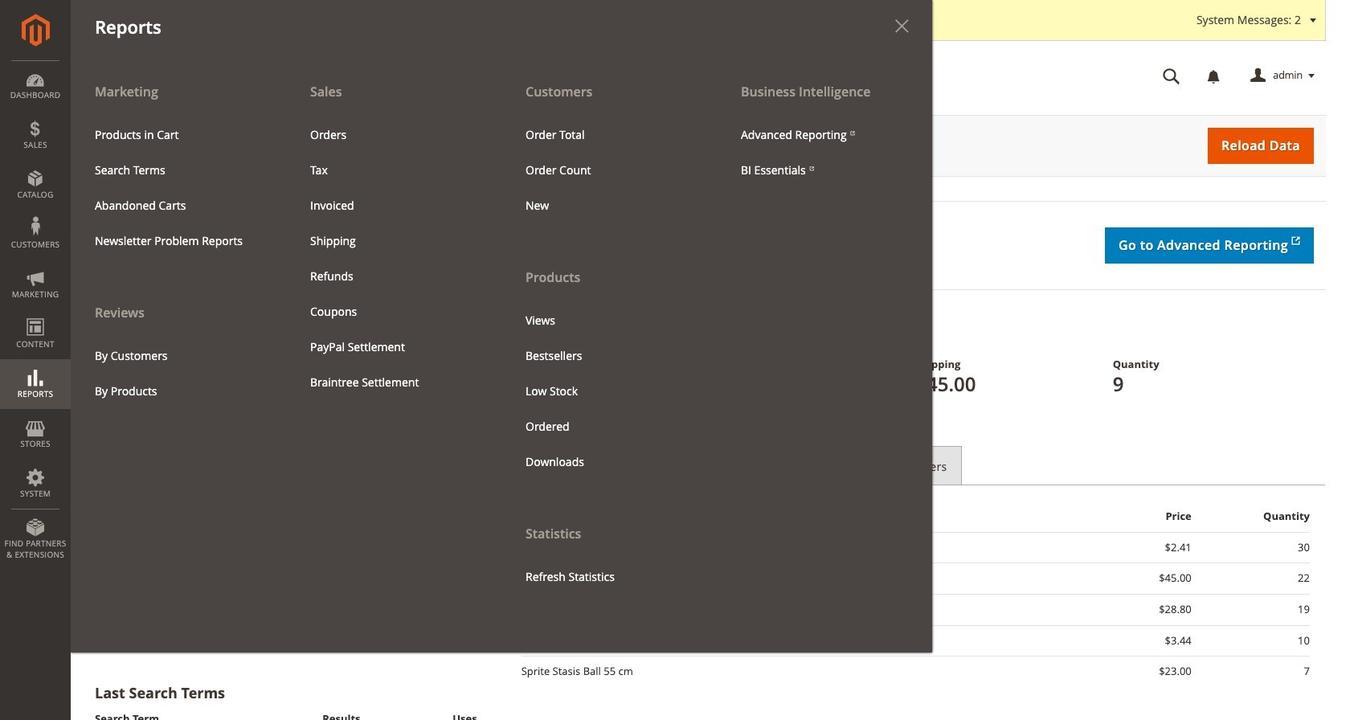 Task type: vqa. For each thing, say whether or not it's contained in the screenshot.
menu bar
yes



Task type: describe. For each thing, give the bounding box(es) containing it.
magento admin panel image
[[21, 14, 49, 47]]



Task type: locate. For each thing, give the bounding box(es) containing it.
menu bar
[[0, 0, 932, 653]]

menu
[[71, 74, 932, 653], [71, 74, 286, 409], [502, 74, 717, 594], [83, 117, 274, 259], [298, 117, 490, 400], [514, 117, 705, 223], [729, 117, 920, 188], [514, 303, 705, 480], [83, 338, 274, 409]]



